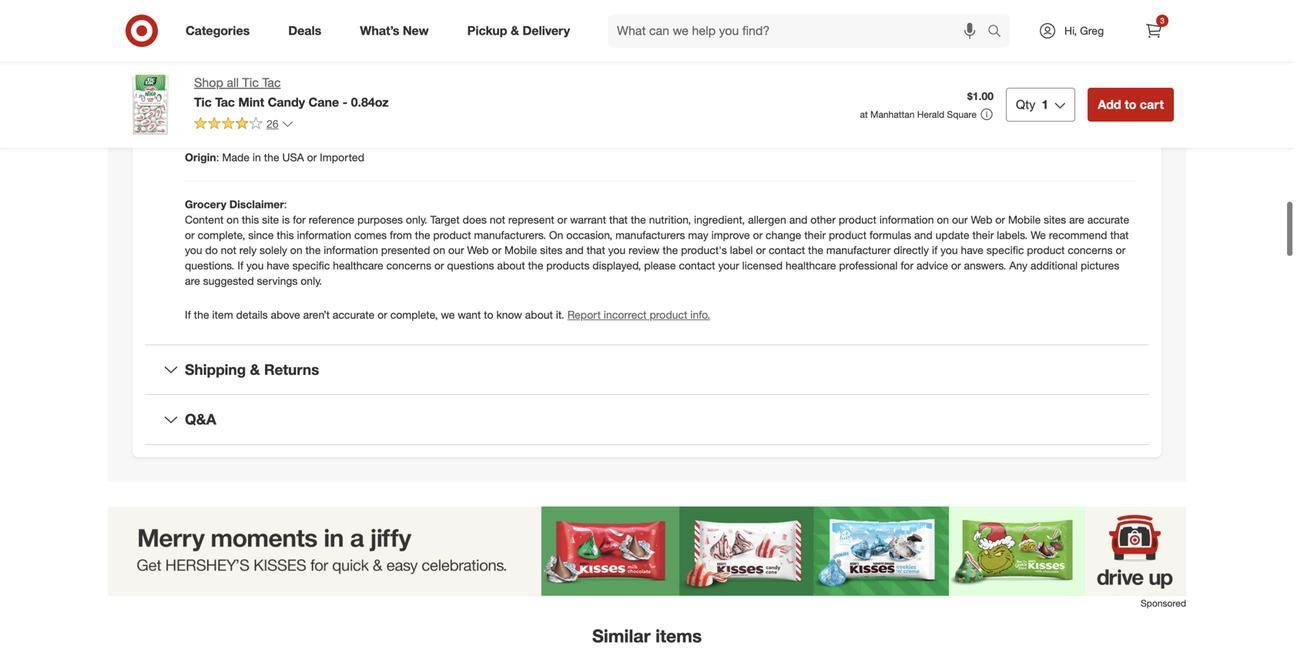 Task type: vqa. For each thing, say whether or not it's contained in the screenshot.


Task type: describe. For each thing, give the bounding box(es) containing it.
or down manufacturers.
[[492, 244, 502, 257]]

0 horizontal spatial our
[[448, 244, 464, 257]]

0 vertical spatial for
[[293, 213, 306, 226]]

rely
[[239, 244, 257, 257]]

report incorrect product info. button
[[568, 308, 710, 323]]

1 vertical spatial that
[[1111, 228, 1129, 242]]

0 horizontal spatial web
[[467, 244, 489, 257]]

-
[[343, 95, 348, 110]]

nutrition,
[[649, 213, 691, 226]]

q&a button
[[145, 395, 1150, 444]]

origin
[[185, 150, 216, 164]]

03-
[[316, 103, 332, 117]]

1 horizontal spatial for
[[901, 259, 914, 273]]

0 vertical spatial information
[[880, 213, 934, 226]]

pickup & delivery link
[[454, 14, 589, 48]]

other
[[811, 213, 836, 226]]

on down target
[[433, 244, 445, 257]]

055-
[[294, 103, 316, 117]]

26 link
[[194, 116, 294, 134]]

target
[[430, 213, 460, 226]]

1 vertical spatial accurate
[[333, 308, 375, 322]]

or up licensed
[[756, 244, 766, 257]]

0 vertical spatial mobile
[[1008, 213, 1041, 226]]

improve
[[712, 228, 750, 242]]

0 vertical spatial concerns
[[1068, 244, 1113, 257]]

or left "questions" on the left of the page
[[434, 259, 444, 273]]

usa
[[282, 150, 304, 164]]

2 vertical spatial that
[[587, 244, 605, 257]]

or right "advice"
[[951, 259, 961, 273]]

shipping & returns button
[[145, 345, 1150, 395]]

reference
[[309, 213, 355, 226]]

returns
[[264, 361, 319, 379]]

1 horizontal spatial specific
[[987, 244, 1024, 257]]

you down rely
[[246, 259, 264, 273]]

made
[[222, 150, 250, 164]]

or down allergen
[[753, 228, 763, 242]]

3
[[1161, 16, 1165, 25]]

disclaimer
[[229, 197, 284, 211]]

servings
[[257, 274, 298, 288]]

licensed
[[742, 259, 783, 273]]

your
[[718, 259, 739, 273]]

1 vertical spatial complete,
[[390, 308, 438, 322]]

warrant
[[570, 213, 606, 226]]

1 horizontal spatial our
[[952, 213, 968, 226]]

3 link
[[1137, 14, 1171, 48]]

0 vertical spatial are
[[1069, 213, 1085, 226]]

0 horizontal spatial specific
[[292, 259, 330, 273]]

add
[[1098, 97, 1121, 112]]

& for shipping
[[250, 361, 260, 379]]

complete, inside grocery disclaimer : content on this site is for reference purposes only.  target does not represent or warrant that the nutrition, ingredient, allergen and other product information on our web or mobile sites are accurate or complete, since this information comes from the product manufacturers.  on occasion, manufacturers may improve or change their product formulas and update their labels.  we recommend that you do not rely solely on the information presented on our web or mobile sites and that you review the product's label or contact the manufacturer directly if you have specific product concerns or questions.  if you have specific healthcare concerns or questions about the products displayed, please contact your licensed healthcare professional for advice or answers.  any additional pictures are suggested servings only.
[[198, 228, 245, 242]]

labels.
[[997, 228, 1028, 242]]

item
[[185, 103, 208, 117]]

1 healthcare from the left
[[333, 259, 383, 273]]

1 vertical spatial information
[[297, 228, 351, 242]]

pictures
[[1081, 259, 1120, 273]]

what's new
[[360, 23, 429, 38]]

candy
[[268, 95, 305, 110]]

0 horizontal spatial contact
[[679, 259, 715, 273]]

grocery
[[185, 197, 226, 211]]

the left "products"
[[528, 259, 543, 273]]

at
[[860, 109, 868, 120]]

want
[[458, 308, 481, 322]]

site
[[262, 213, 279, 226]]

1 vertical spatial and
[[915, 228, 933, 242]]

26
[[267, 117, 279, 130]]

answers.
[[964, 259, 1007, 273]]

represent
[[508, 213, 554, 226]]

$1.00
[[968, 89, 994, 103]]

1 horizontal spatial contact
[[769, 244, 805, 257]]

& for pickup
[[511, 23, 519, 38]]

deals
[[288, 23, 321, 38]]

advice
[[917, 259, 948, 273]]

0 vertical spatial tic
[[242, 75, 259, 90]]

shop
[[194, 75, 223, 90]]

questions
[[447, 259, 494, 273]]

1 their from the left
[[805, 228, 826, 242]]

upc
[[185, 56, 208, 70]]

aren't
[[303, 308, 330, 322]]

add to cart button
[[1088, 88, 1174, 122]]

on
[[549, 228, 563, 242]]

items
[[656, 626, 702, 647]]

you right the "if"
[[941, 244, 958, 257]]

(dpci)
[[255, 103, 288, 117]]

report
[[568, 308, 601, 322]]

allergen
[[748, 213, 787, 226]]

professional
[[839, 259, 898, 273]]

1 vertical spatial mobile
[[505, 244, 537, 257]]

similar
[[592, 626, 651, 647]]

or left we
[[378, 308, 387, 322]]

shipping & returns
[[185, 361, 319, 379]]

imported
[[320, 150, 364, 164]]

please
[[644, 259, 676, 273]]

1 horizontal spatial only.
[[406, 213, 427, 226]]

: left 055-
[[288, 103, 291, 117]]

or up labels.
[[996, 213, 1005, 226]]

if inside grocery disclaimer : content on this site is for reference purposes only.  target does not represent or warrant that the nutrition, ingredient, allergen and other product information on our web or mobile sites are accurate or complete, since this information comes from the product manufacturers.  on occasion, manufacturers may improve or change their product formulas and update their labels.  we recommend that you do not rely solely on the information presented on our web or mobile sites and that you review the product's label or contact the manufacturer directly if you have specific product concerns or questions.  if you have specific healthcare concerns or questions about the products displayed, please contact your licensed healthcare professional for advice or answers.  any additional pictures are suggested servings only.
[[237, 259, 243, 273]]

or up on
[[557, 213, 567, 226]]

1 vertical spatial sites
[[540, 244, 563, 257]]

0.84oz
[[351, 95, 389, 110]]

at manhattan herald square
[[860, 109, 977, 120]]

item number (dpci) : 055-03-1280
[[185, 103, 356, 117]]

1 horizontal spatial that
[[609, 213, 628, 226]]

since
[[248, 228, 274, 242]]

1 vertical spatial only.
[[301, 274, 322, 288]]

occasion,
[[566, 228, 613, 242]]

products
[[546, 259, 590, 273]]

update
[[936, 228, 970, 242]]

we
[[441, 308, 455, 322]]

delivery
[[523, 23, 570, 38]]

review
[[629, 244, 660, 257]]

1 vertical spatial not
[[221, 244, 236, 257]]

any
[[1010, 259, 1028, 273]]



Task type: locate. For each thing, give the bounding box(es) containing it.
hi,
[[1065, 24, 1077, 37]]

1 vertical spatial this
[[277, 228, 294, 242]]

0 vertical spatial and
[[790, 213, 808, 226]]

only. right servings
[[301, 274, 322, 288]]

1 vertical spatial to
[[484, 308, 494, 322]]

content
[[185, 213, 224, 226]]

only.
[[406, 213, 427, 226], [301, 274, 322, 288]]

tac
[[262, 75, 281, 90], [215, 95, 235, 110]]

mobile
[[1008, 213, 1041, 226], [505, 244, 537, 257]]

0 vertical spatial contact
[[769, 244, 805, 257]]

2 vertical spatial information
[[324, 244, 378, 257]]

specific down labels.
[[987, 244, 1024, 257]]

above
[[271, 308, 300, 322]]

the up please at top
[[663, 244, 678, 257]]

0 horizontal spatial their
[[805, 228, 826, 242]]

presented
[[381, 244, 430, 257]]

may
[[688, 228, 709, 242]]

product
[[839, 213, 877, 226], [433, 228, 471, 242], [829, 228, 867, 242], [1027, 244, 1065, 257], [650, 308, 688, 322]]

tac down 'all'
[[215, 95, 235, 110]]

1 horizontal spatial &
[[511, 23, 519, 38]]

and up the "if"
[[915, 228, 933, 242]]

upc : 009800003785
[[185, 56, 286, 70]]

on right content
[[227, 213, 239, 226]]

1 vertical spatial tac
[[215, 95, 235, 110]]

: up is
[[284, 197, 287, 211]]

deals link
[[275, 14, 341, 48]]

the up manufacturers
[[631, 213, 646, 226]]

not up manufacturers.
[[490, 213, 505, 226]]

the down other
[[808, 244, 824, 257]]

information down comes
[[324, 244, 378, 257]]

1 vertical spatial web
[[467, 244, 489, 257]]

on right 'solely'
[[290, 244, 303, 257]]

2 healthcare from the left
[[786, 259, 836, 273]]

concerns
[[1068, 244, 1113, 257], [386, 259, 431, 273]]

it.
[[556, 308, 565, 322]]

additional
[[1031, 259, 1078, 273]]

0 horizontal spatial if
[[185, 308, 191, 322]]

the left item
[[194, 308, 209, 322]]

qty 1
[[1016, 97, 1049, 112]]

our up update
[[952, 213, 968, 226]]

concerns up pictures
[[1068, 244, 1113, 257]]

have up answers.
[[961, 244, 984, 257]]

solely
[[260, 244, 287, 257]]

for right is
[[293, 213, 306, 226]]

0 horizontal spatial to
[[484, 308, 494, 322]]

have up servings
[[267, 259, 289, 273]]

contact down product's
[[679, 259, 715, 273]]

from
[[390, 228, 412, 242]]

to right want
[[484, 308, 494, 322]]

our up "questions" on the left of the page
[[448, 244, 464, 257]]

1 horizontal spatial not
[[490, 213, 505, 226]]

recommend
[[1049, 228, 1108, 242]]

accurate right "aren't"
[[333, 308, 375, 322]]

are down questions.
[[185, 274, 200, 288]]

manufacturer
[[827, 244, 891, 257]]

web up answers.
[[971, 213, 993, 226]]

know
[[497, 308, 522, 322]]

0 horizontal spatial tac
[[215, 95, 235, 110]]

1 horizontal spatial this
[[277, 228, 294, 242]]

1 horizontal spatial and
[[790, 213, 808, 226]]

are up recommend
[[1069, 213, 1085, 226]]

tac up candy at the top left
[[262, 75, 281, 90]]

manufacturers.
[[474, 228, 546, 242]]

0 horizontal spatial healthcare
[[333, 259, 383, 273]]

item
[[212, 308, 233, 322]]

1 horizontal spatial accurate
[[1088, 213, 1130, 226]]

1 vertical spatial &
[[250, 361, 260, 379]]

advertisement region
[[108, 507, 1187, 597]]

healthcare down 'change'
[[786, 259, 836, 273]]

1 vertical spatial for
[[901, 259, 914, 273]]

details
[[236, 308, 268, 322]]

or down content
[[185, 228, 195, 242]]

1 vertical spatial contact
[[679, 259, 715, 273]]

1 horizontal spatial mobile
[[1008, 213, 1041, 226]]

& inside pickup & delivery link
[[511, 23, 519, 38]]

0 vertical spatial only.
[[406, 213, 427, 226]]

or right usa at top left
[[307, 150, 317, 164]]

1 horizontal spatial are
[[1069, 213, 1085, 226]]

complete, left we
[[390, 308, 438, 322]]

all
[[227, 75, 239, 90]]

0 vertical spatial this
[[242, 213, 259, 226]]

1 horizontal spatial complete,
[[390, 308, 438, 322]]

0 vertical spatial specific
[[987, 244, 1024, 257]]

2 horizontal spatial and
[[915, 228, 933, 242]]

2 horizontal spatial that
[[1111, 228, 1129, 242]]

healthcare
[[333, 259, 383, 273], [786, 259, 836, 273]]

are
[[1069, 213, 1085, 226], [185, 274, 200, 288]]

& right pickup
[[511, 23, 519, 38]]

healthcare down comes
[[333, 259, 383, 273]]

herald
[[917, 109, 945, 120]]

sites
[[1044, 213, 1066, 226], [540, 244, 563, 257]]

qty
[[1016, 97, 1036, 112]]

not right do in the left top of the page
[[221, 244, 236, 257]]

0 horizontal spatial concerns
[[386, 259, 431, 273]]

: left "made"
[[216, 150, 219, 164]]

about left it.
[[525, 308, 553, 322]]

on up update
[[937, 213, 949, 226]]

0 vertical spatial web
[[971, 213, 993, 226]]

accurate up recommend
[[1088, 213, 1130, 226]]

search button
[[981, 14, 1018, 51]]

sites down on
[[540, 244, 563, 257]]

0 vertical spatial complete,
[[198, 228, 245, 242]]

not
[[490, 213, 505, 226], [221, 244, 236, 257]]

0 horizontal spatial sites
[[540, 244, 563, 257]]

specific up servings
[[292, 259, 330, 273]]

shop all tic tac tic tac mint candy cane - 0.84oz
[[194, 75, 389, 110]]

that down "occasion,"
[[587, 244, 605, 257]]

about inside grocery disclaimer : content on this site is for reference purposes only.  target does not represent or warrant that the nutrition, ingredient, allergen and other product information on our web or mobile sites are accurate or complete, since this information comes from the product manufacturers.  on occasion, manufacturers may improve or change their product formulas and update their labels.  we recommend that you do not rely solely on the information presented on our web or mobile sites and that you review the product's label or contact the manufacturer directly if you have specific product concerns or questions.  if you have specific healthcare concerns or questions about the products displayed, please contact your licensed healthcare professional for advice or answers.  any additional pictures are suggested servings only.
[[497, 259, 525, 273]]

0 vertical spatial have
[[961, 244, 984, 257]]

1
[[1042, 97, 1049, 112]]

their
[[805, 228, 826, 242], [973, 228, 994, 242]]

if left item
[[185, 308, 191, 322]]

their down other
[[805, 228, 826, 242]]

0 vertical spatial accurate
[[1088, 213, 1130, 226]]

0 horizontal spatial for
[[293, 213, 306, 226]]

0 horizontal spatial only.
[[301, 274, 322, 288]]

0 horizontal spatial have
[[267, 259, 289, 273]]

the right in
[[264, 150, 279, 164]]

about down manufacturers.
[[497, 259, 525, 273]]

q&a
[[185, 411, 216, 428]]

sites up we
[[1044, 213, 1066, 226]]

What can we help you find? suggestions appear below search field
[[608, 14, 992, 48]]

does
[[463, 213, 487, 226]]

0 horizontal spatial accurate
[[333, 308, 375, 322]]

we
[[1031, 228, 1046, 242]]

square
[[947, 109, 977, 120]]

0 horizontal spatial this
[[242, 213, 259, 226]]

displayed,
[[593, 259, 641, 273]]

0 vertical spatial sites
[[1044, 213, 1066, 226]]

0 horizontal spatial that
[[587, 244, 605, 257]]

1 horizontal spatial have
[[961, 244, 984, 257]]

1 vertical spatial have
[[267, 259, 289, 273]]

to right add
[[1125, 97, 1137, 112]]

incorrect
[[604, 308, 647, 322]]

that up pictures
[[1111, 228, 1129, 242]]

our
[[952, 213, 968, 226], [448, 244, 464, 257]]

2 vertical spatial and
[[566, 244, 584, 257]]

1 horizontal spatial sites
[[1044, 213, 1066, 226]]

: inside grocery disclaimer : content on this site is for reference purposes only.  target does not represent or warrant that the nutrition, ingredient, allergen and other product information on our web or mobile sites are accurate or complete, since this information comes from the product manufacturers.  on occasion, manufacturers may improve or change their product formulas and update their labels.  we recommend that you do not rely solely on the information presented on our web or mobile sites and that you review the product's label or contact the manufacturer directly if you have specific product concerns or questions.  if you have specific healthcare concerns or questions about the products displayed, please contact your licensed healthcare professional for advice or answers.  any additional pictures are suggested servings only.
[[284, 197, 287, 211]]

add to cart
[[1098, 97, 1164, 112]]

2 their from the left
[[973, 228, 994, 242]]

1 vertical spatial concerns
[[386, 259, 431, 273]]

0 horizontal spatial mobile
[[505, 244, 537, 257]]

0 horizontal spatial tic
[[194, 95, 212, 110]]

image of tic tac mint candy cane - 0.84oz image
[[120, 74, 182, 136]]

new
[[403, 23, 429, 38]]

that right "warrant"
[[609, 213, 628, 226]]

009800003785
[[214, 56, 286, 70]]

&
[[511, 23, 519, 38], [250, 361, 260, 379]]

you left do in the left top of the page
[[185, 244, 202, 257]]

what's new link
[[347, 14, 448, 48]]

shipping
[[185, 361, 246, 379]]

: up shop
[[208, 56, 211, 70]]

0 vertical spatial not
[[490, 213, 505, 226]]

search
[[981, 25, 1018, 40]]

0 horizontal spatial not
[[221, 244, 236, 257]]

suggested
[[203, 274, 254, 288]]

web up "questions" on the left of the page
[[467, 244, 489, 257]]

tic down shop
[[194, 95, 212, 110]]

you up displayed, on the top
[[608, 244, 626, 257]]

categories link
[[173, 14, 269, 48]]

accurate inside grocery disclaimer : content on this site is for reference purposes only.  target does not represent or warrant that the nutrition, ingredient, allergen and other product information on our web or mobile sites are accurate or complete, since this information comes from the product manufacturers.  on occasion, manufacturers may improve or change their product formulas and update their labels.  we recommend that you do not rely solely on the information presented on our web or mobile sites and that you review the product's label or contact the manufacturer directly if you have specific product concerns or questions.  if you have specific healthcare concerns or questions about the products displayed, please contact your licensed healthcare professional for advice or answers.  any additional pictures are suggested servings only.
[[1088, 213, 1130, 226]]

complete, up do in the left top of the page
[[198, 228, 245, 242]]

1 horizontal spatial web
[[971, 213, 993, 226]]

& inside "shipping & returns" dropdown button
[[250, 361, 260, 379]]

only. up from
[[406, 213, 427, 226]]

0 vertical spatial to
[[1125, 97, 1137, 112]]

0 vertical spatial that
[[609, 213, 628, 226]]

to inside button
[[1125, 97, 1137, 112]]

their left labels.
[[973, 228, 994, 242]]

the
[[264, 150, 279, 164], [631, 213, 646, 226], [415, 228, 430, 242], [306, 244, 321, 257], [663, 244, 678, 257], [808, 244, 824, 257], [528, 259, 543, 273], [194, 308, 209, 322]]

& left returns
[[250, 361, 260, 379]]

manufacturers
[[616, 228, 685, 242]]

grocery disclaimer : content on this site is for reference purposes only.  target does not represent or warrant that the nutrition, ingredient, allergen and other product information on our web or mobile sites are accurate or complete, since this information comes from the product manufacturers.  on occasion, manufacturers may improve or change their product formulas and update their labels.  we recommend that you do not rely solely on the information presented on our web or mobile sites and that you review the product's label or contact the manufacturer directly if you have specific product concerns or questions.  if you have specific healthcare concerns or questions about the products displayed, please contact your licensed healthcare professional for advice or answers.  any additional pictures are suggested servings only.
[[185, 197, 1130, 288]]

and up 'change'
[[790, 213, 808, 226]]

about
[[497, 259, 525, 273], [525, 308, 553, 322]]

what's
[[360, 23, 399, 38]]

or up pictures
[[1116, 244, 1126, 257]]

web
[[971, 213, 993, 226], [467, 244, 489, 257]]

and up "products"
[[566, 244, 584, 257]]

1 horizontal spatial concerns
[[1068, 244, 1113, 257]]

if down rely
[[237, 259, 243, 273]]

and
[[790, 213, 808, 226], [915, 228, 933, 242], [566, 244, 584, 257]]

mobile down manufacturers.
[[505, 244, 537, 257]]

manhattan
[[871, 109, 915, 120]]

1 horizontal spatial tic
[[242, 75, 259, 90]]

this down is
[[277, 228, 294, 242]]

1 vertical spatial if
[[185, 308, 191, 322]]

0 vertical spatial about
[[497, 259, 525, 273]]

the right from
[[415, 228, 430, 242]]

information up "formulas"
[[880, 213, 934, 226]]

0 horizontal spatial complete,
[[198, 228, 245, 242]]

information
[[880, 213, 934, 226], [297, 228, 351, 242], [324, 244, 378, 257]]

1 horizontal spatial tac
[[262, 75, 281, 90]]

concerns down presented
[[386, 259, 431, 273]]

ingredient,
[[694, 213, 745, 226]]

the down reference
[[306, 244, 321, 257]]

hi, greg
[[1065, 24, 1104, 37]]

similar items region
[[108, 507, 1187, 653]]

greg
[[1080, 24, 1104, 37]]

comes
[[354, 228, 387, 242]]

directly
[[894, 244, 929, 257]]

0 horizontal spatial are
[[185, 274, 200, 288]]

1 vertical spatial specific
[[292, 259, 330, 273]]

that
[[609, 213, 628, 226], [1111, 228, 1129, 242], [587, 244, 605, 257]]

do
[[205, 244, 218, 257]]

1 horizontal spatial to
[[1125, 97, 1137, 112]]

0 horizontal spatial &
[[250, 361, 260, 379]]

for down directly
[[901, 259, 914, 273]]

origin : made in the usa or imported
[[185, 150, 364, 164]]

0 horizontal spatial and
[[566, 244, 584, 257]]

this down disclaimer
[[242, 213, 259, 226]]

formulas
[[870, 228, 912, 242]]

1 vertical spatial about
[[525, 308, 553, 322]]

pickup & delivery
[[467, 23, 570, 38]]

is
[[282, 213, 290, 226]]

mobile up labels.
[[1008, 213, 1041, 226]]

0 vertical spatial &
[[511, 23, 519, 38]]

number
[[211, 103, 252, 117]]

1 horizontal spatial healthcare
[[786, 259, 836, 273]]

change
[[766, 228, 802, 242]]

contact down 'change'
[[769, 244, 805, 257]]

0 vertical spatial if
[[237, 259, 243, 273]]

0 vertical spatial tac
[[262, 75, 281, 90]]

sponsored
[[1141, 598, 1187, 609]]

1 vertical spatial our
[[448, 244, 464, 257]]

tic right 'all'
[[242, 75, 259, 90]]

accurate
[[1088, 213, 1130, 226], [333, 308, 375, 322]]

1 vertical spatial are
[[185, 274, 200, 288]]

tic
[[242, 75, 259, 90], [194, 95, 212, 110]]

1 horizontal spatial their
[[973, 228, 994, 242]]

information down reference
[[297, 228, 351, 242]]

0 vertical spatial our
[[952, 213, 968, 226]]

info.
[[691, 308, 710, 322]]

1 horizontal spatial if
[[237, 259, 243, 273]]



